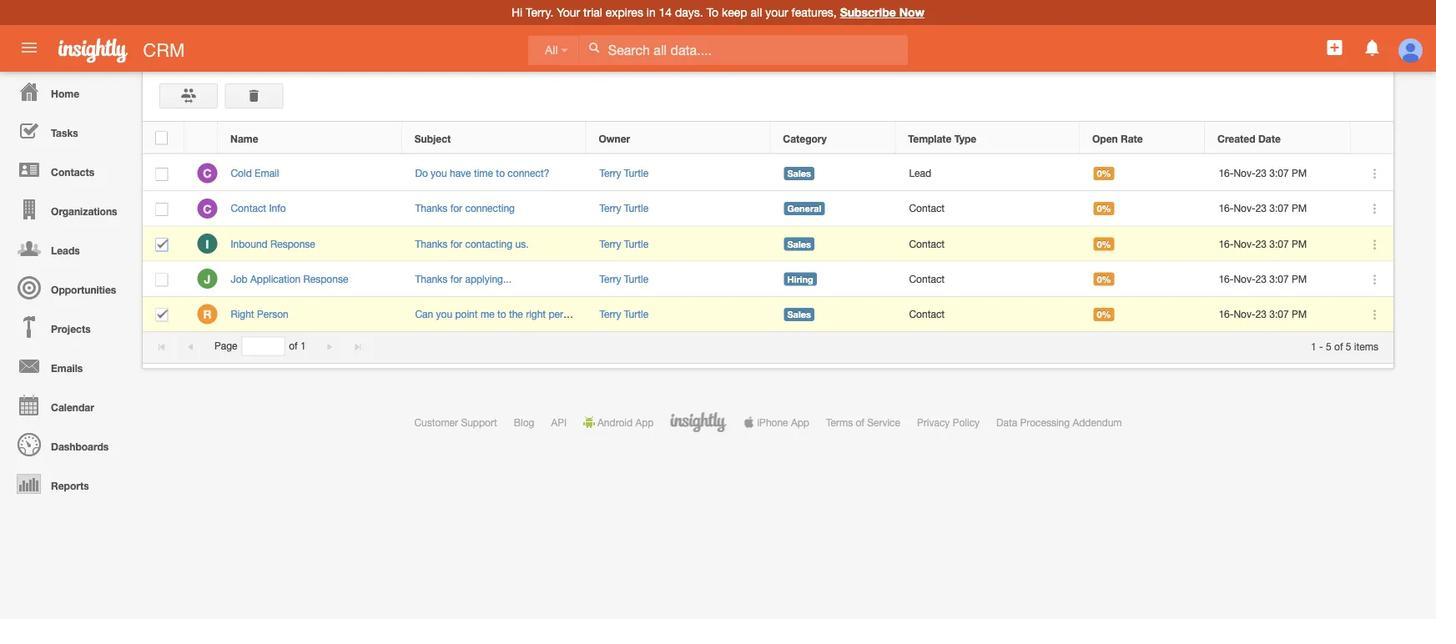 Task type: describe. For each thing, give the bounding box(es) containing it.
api
[[551, 417, 567, 428]]

terry turtle link for do you have time to connect?
[[600, 167, 649, 179]]

you for c
[[431, 167, 447, 179]]

2 pm from the top
[[1292, 203, 1308, 214]]

2 1 from the left
[[1312, 340, 1317, 352]]

category
[[783, 133, 827, 144]]

policy
[[953, 417, 980, 428]]

the
[[509, 308, 523, 320]]

16-nov-23 3:07 pm cell for time
[[1206, 156, 1352, 191]]

thanks for applying...
[[415, 273, 512, 285]]

23 for us.
[[1256, 238, 1267, 250]]

16- for us.
[[1219, 238, 1234, 250]]

sales cell for r
[[771, 297, 897, 332]]

2 c row from the top
[[143, 191, 1394, 227]]

iphone app link
[[743, 417, 810, 428]]

right
[[526, 308, 546, 320]]

thanks for i
[[415, 238, 448, 250]]

person?
[[549, 308, 585, 320]]

0% cell for me
[[1081, 297, 1206, 332]]

white image
[[588, 42, 600, 53]]

connect?
[[508, 167, 550, 179]]

nov- inside j row
[[1234, 273, 1256, 285]]

0% cell for time
[[1081, 156, 1206, 191]]

have
[[450, 167, 471, 179]]

can you point me to the right person? link
[[415, 308, 585, 320]]

1 - 5 of 5 items
[[1312, 340, 1379, 352]]

subscribe now link
[[840, 5, 925, 19]]

name
[[230, 133, 258, 144]]

row group containing c
[[143, 156, 1394, 332]]

all link
[[528, 35, 579, 65]]

16-nov-23 3:07 pm cell for me
[[1206, 297, 1352, 332]]

16-nov-23 3:07 pm for us.
[[1219, 238, 1308, 250]]

calendar
[[51, 402, 94, 413]]

r row
[[143, 297, 1394, 332]]

tasks link
[[4, 111, 134, 150]]

to for r
[[497, 308, 506, 320]]

16- for time
[[1219, 167, 1234, 179]]

inbound
[[231, 238, 268, 250]]

2 23 from the top
[[1256, 203, 1267, 214]]

open
[[1093, 133, 1118, 144]]

inbound response
[[231, 238, 315, 250]]

to
[[707, 5, 719, 19]]

hi
[[512, 5, 523, 19]]

me
[[481, 308, 495, 320]]

contacts link
[[4, 150, 134, 190]]

lead
[[910, 167, 932, 179]]

sales for c
[[788, 168, 811, 179]]

date
[[1259, 133, 1281, 144]]

contact for r
[[910, 308, 945, 320]]

16-nov-23 3:07 pm inside j row
[[1219, 273, 1308, 285]]

terry turtle for do you have time to connect?
[[600, 167, 649, 179]]

android
[[598, 417, 633, 428]]

sales cell for i
[[771, 227, 897, 262]]

connecting
[[465, 203, 515, 214]]

created date
[[1218, 133, 1281, 144]]

calendar link
[[4, 386, 134, 425]]

emails
[[51, 362, 83, 374]]

right person link
[[231, 308, 297, 320]]

cold
[[231, 167, 252, 179]]

for for j
[[451, 273, 463, 285]]

terry turtle link for thanks for contacting us.
[[600, 238, 649, 250]]

home
[[51, 88, 79, 99]]

projects link
[[4, 307, 134, 346]]

pm for me
[[1292, 308, 1308, 320]]

in
[[647, 5, 656, 19]]

terry for do you have time to connect?
[[600, 167, 621, 179]]

home link
[[4, 72, 134, 111]]

api link
[[551, 417, 567, 428]]

16-nov-23 3:07 pm cell for us.
[[1206, 227, 1352, 262]]

sales for r
[[788, 309, 811, 320]]

processing
[[1021, 417, 1070, 428]]

hiring
[[788, 274, 814, 285]]

2 16- from the top
[[1219, 203, 1234, 214]]

terry turtle for can you point me to the right person?
[[600, 308, 649, 320]]

now
[[900, 5, 925, 19]]

blog
[[514, 417, 535, 428]]

-
[[1320, 340, 1324, 352]]

terry for thanks for contacting us.
[[600, 238, 621, 250]]

point
[[455, 308, 478, 320]]

right person
[[231, 308, 289, 320]]

contact for i
[[910, 238, 945, 250]]

all
[[751, 5, 762, 19]]

pm inside j row
[[1292, 273, 1308, 285]]

hi terry. your trial expires in 14 days. to keep all your features, subscribe now
[[512, 5, 925, 19]]

organizations
[[51, 205, 117, 217]]

16-nov-23 3:07 pm for me
[[1219, 308, 1308, 320]]

14
[[659, 5, 672, 19]]

created
[[1218, 133, 1256, 144]]

items
[[1355, 340, 1379, 352]]

blog link
[[514, 417, 535, 428]]

turtle for thanks for applying...
[[624, 273, 649, 285]]

subscribe
[[840, 5, 896, 19]]

for for i
[[451, 238, 463, 250]]

nov- for me
[[1234, 308, 1256, 320]]

support
[[461, 417, 497, 428]]

data processing addendum link
[[997, 417, 1123, 428]]

r
[[203, 308, 212, 321]]

job
[[231, 273, 248, 285]]

to for c
[[496, 167, 505, 179]]

contacts
[[51, 166, 94, 178]]

terry turtle for thanks for connecting
[[600, 203, 649, 214]]

open rate
[[1093, 133, 1143, 144]]

privacy
[[918, 417, 950, 428]]

j row
[[143, 262, 1394, 297]]

android app link
[[584, 417, 654, 428]]

hiring cell
[[771, 262, 897, 297]]

i row
[[143, 227, 1394, 262]]

2 16-nov-23 3:07 pm cell from the top
[[1206, 191, 1352, 227]]

3:07 inside j row
[[1270, 273, 1290, 285]]

contact cell for c
[[897, 191, 1081, 227]]

16-nov-23 3:07 pm for time
[[1219, 167, 1308, 179]]

can
[[415, 308, 433, 320]]

info
[[269, 203, 286, 214]]

for for c
[[451, 203, 463, 214]]

3:07 for us.
[[1270, 238, 1290, 250]]

template
[[909, 133, 952, 144]]

pm for time
[[1292, 167, 1308, 179]]

j
[[204, 272, 211, 286]]

thanks for c
[[415, 203, 448, 214]]



Task type: vqa. For each thing, say whether or not it's contained in the screenshot.
NOV- corresponding to time
yes



Task type: locate. For each thing, give the bounding box(es) containing it.
terry turtle link for thanks for applying...
[[600, 273, 649, 285]]

cell for r
[[143, 297, 185, 332]]

4 turtle from the top
[[624, 273, 649, 285]]

0% inside j row
[[1097, 274, 1112, 285]]

4 contact cell from the top
[[897, 297, 1081, 332]]

2 contact cell from the top
[[897, 227, 1081, 262]]

you right do
[[431, 167, 447, 179]]

1 0% from the top
[[1097, 168, 1112, 179]]

4 23 from the top
[[1256, 273, 1267, 285]]

0 vertical spatial c
[[203, 167, 212, 180]]

all
[[545, 44, 558, 57]]

thanks inside j row
[[415, 273, 448, 285]]

contact cell
[[897, 191, 1081, 227], [897, 227, 1081, 262], [897, 262, 1081, 297], [897, 297, 1081, 332]]

terry for thanks for applying...
[[600, 273, 621, 285]]

nov- for us.
[[1234, 238, 1256, 250]]

2 vertical spatial for
[[451, 273, 463, 285]]

5 terry turtle link from the top
[[600, 308, 649, 320]]

app
[[636, 417, 654, 428], [791, 417, 810, 428]]

right
[[231, 308, 254, 320]]

terry turtle link for thanks for connecting
[[600, 203, 649, 214]]

2 turtle from the top
[[624, 203, 649, 214]]

3:07 for me
[[1270, 308, 1290, 320]]

application
[[250, 273, 301, 285]]

contact inside j row
[[910, 273, 945, 285]]

organizations link
[[4, 190, 134, 229]]

projects
[[51, 323, 91, 335]]

nov- inside r row
[[1234, 308, 1256, 320]]

terry inside r row
[[600, 308, 621, 320]]

0 horizontal spatial app
[[636, 417, 654, 428]]

1 cell from the top
[[143, 227, 185, 262]]

4 pm from the top
[[1292, 273, 1308, 285]]

1 sales from the top
[[788, 168, 811, 179]]

reports
[[51, 480, 89, 492]]

leads link
[[4, 229, 134, 268]]

4 0% cell from the top
[[1081, 262, 1206, 297]]

contact cell for r
[[897, 297, 1081, 332]]

general
[[788, 203, 822, 214]]

4 terry turtle link from the top
[[600, 273, 649, 285]]

sales inside i row
[[788, 239, 811, 250]]

i link
[[197, 234, 217, 254]]

iphone
[[758, 417, 789, 428]]

app right android
[[636, 417, 654, 428]]

3 0% cell from the top
[[1081, 227, 1206, 262]]

android app
[[598, 417, 654, 428]]

2 16-nov-23 3:07 pm from the top
[[1219, 203, 1308, 214]]

3 for from the top
[[451, 273, 463, 285]]

2 app from the left
[[791, 417, 810, 428]]

3 terry turtle link from the top
[[600, 238, 649, 250]]

for inside i row
[[451, 238, 463, 250]]

1 left -
[[1312, 340, 1317, 352]]

c link up i link
[[197, 199, 217, 219]]

1 1 from the left
[[300, 340, 306, 352]]

2 terry turtle from the top
[[600, 203, 649, 214]]

5 23 from the top
[[1256, 308, 1267, 320]]

2 3:07 from the top
[[1270, 203, 1290, 214]]

c for contact info
[[203, 202, 212, 216]]

1 vertical spatial response
[[304, 273, 348, 285]]

turtle for thanks for contacting us.
[[624, 238, 649, 250]]

23 inside r row
[[1256, 308, 1267, 320]]

1 c row from the top
[[143, 156, 1394, 191]]

1 0% cell from the top
[[1081, 156, 1206, 191]]

2 sales cell from the top
[[771, 227, 897, 262]]

type
[[955, 133, 977, 144]]

sales cell
[[771, 156, 897, 191], [771, 227, 897, 262], [771, 297, 897, 332]]

23 for me
[[1256, 308, 1267, 320]]

response
[[270, 238, 315, 250], [304, 273, 348, 285]]

for
[[451, 203, 463, 214], [451, 238, 463, 250], [451, 273, 463, 285]]

c up i link
[[203, 202, 212, 216]]

5 nov- from the top
[[1234, 308, 1256, 320]]

sales cell down hiring
[[771, 297, 897, 332]]

0 horizontal spatial 1
[[300, 340, 306, 352]]

0% cell for us.
[[1081, 227, 1206, 262]]

1 horizontal spatial 5
[[1346, 340, 1352, 352]]

3 0% from the top
[[1097, 239, 1112, 250]]

16-nov-23 3:07 pm cell
[[1206, 156, 1352, 191], [1206, 191, 1352, 227], [1206, 227, 1352, 262], [1206, 262, 1352, 297], [1206, 297, 1352, 332]]

3 terry from the top
[[600, 238, 621, 250]]

None checkbox
[[155, 131, 168, 145], [156, 273, 168, 287], [155, 131, 168, 145], [156, 273, 168, 287]]

3 contact cell from the top
[[897, 262, 1081, 297]]

0% for us.
[[1097, 239, 1112, 250]]

1 16-nov-23 3:07 pm from the top
[[1219, 167, 1308, 179]]

1 vertical spatial sales cell
[[771, 227, 897, 262]]

j link
[[197, 269, 217, 289]]

c link for cold email
[[197, 163, 217, 183]]

to inside r row
[[497, 308, 506, 320]]

5 turtle from the top
[[624, 308, 649, 320]]

1 sales cell from the top
[[771, 156, 897, 191]]

1 thanks from the top
[[415, 203, 448, 214]]

nov- inside i row
[[1234, 238, 1256, 250]]

3 16-nov-23 3:07 pm from the top
[[1219, 238, 1308, 250]]

5 3:07 from the top
[[1270, 308, 1290, 320]]

row
[[143, 123, 1393, 154]]

data
[[997, 417, 1018, 428]]

pm for us.
[[1292, 238, 1308, 250]]

3 terry turtle from the top
[[600, 238, 649, 250]]

contact for c
[[910, 203, 945, 214]]

5 0% cell from the top
[[1081, 297, 1206, 332]]

you inside r row
[[436, 308, 453, 320]]

terry turtle for thanks for applying...
[[600, 273, 649, 285]]

c link for contact info
[[197, 199, 217, 219]]

dashboards link
[[4, 425, 134, 464]]

1 terry turtle link from the top
[[600, 167, 649, 179]]

1 turtle from the top
[[624, 167, 649, 179]]

0%
[[1097, 168, 1112, 179], [1097, 203, 1112, 214], [1097, 239, 1112, 250], [1097, 274, 1112, 285], [1097, 309, 1112, 320]]

c link left cold
[[197, 163, 217, 183]]

16-nov-23 3:07 pm
[[1219, 167, 1308, 179], [1219, 203, 1308, 214], [1219, 238, 1308, 250], [1219, 273, 1308, 285], [1219, 308, 1308, 320]]

16-
[[1219, 167, 1234, 179], [1219, 203, 1234, 214], [1219, 238, 1234, 250], [1219, 273, 1234, 285], [1219, 308, 1234, 320]]

16- inside r row
[[1219, 308, 1234, 320]]

pm inside r row
[[1292, 308, 1308, 320]]

4 16-nov-23 3:07 pm from the top
[[1219, 273, 1308, 285]]

5 terry from the top
[[600, 308, 621, 320]]

16- inside i row
[[1219, 238, 1234, 250]]

addendum
[[1073, 417, 1123, 428]]

terry turtle inside i row
[[600, 238, 649, 250]]

days.
[[675, 5, 704, 19]]

opportunities
[[51, 284, 116, 296]]

data processing addendum
[[997, 417, 1123, 428]]

opportunities link
[[4, 268, 134, 307]]

response inside i row
[[270, 238, 315, 250]]

2 c from the top
[[203, 202, 212, 216]]

1 5 from the left
[[1327, 340, 1332, 352]]

contact info
[[231, 203, 286, 214]]

2 sales from the top
[[788, 239, 811, 250]]

thanks up can
[[415, 273, 448, 285]]

turtle inside r row
[[624, 308, 649, 320]]

0 vertical spatial for
[[451, 203, 463, 214]]

c row up j row
[[143, 191, 1394, 227]]

turtle for do you have time to connect?
[[624, 167, 649, 179]]

terry turtle
[[600, 167, 649, 179], [600, 203, 649, 214], [600, 238, 649, 250], [600, 273, 649, 285], [600, 308, 649, 320]]

subject
[[415, 133, 451, 144]]

app for android app
[[636, 417, 654, 428]]

0% inside r row
[[1097, 309, 1112, 320]]

0 horizontal spatial of
[[289, 340, 298, 352]]

contact cell for j
[[897, 262, 1081, 297]]

keep
[[722, 5, 748, 19]]

2 thanks from the top
[[415, 238, 448, 250]]

23 inside j row
[[1256, 273, 1267, 285]]

to inside c row
[[496, 167, 505, 179]]

2 for from the top
[[451, 238, 463, 250]]

to right time
[[496, 167, 505, 179]]

thanks inside i row
[[415, 238, 448, 250]]

3 3:07 from the top
[[1270, 238, 1290, 250]]

customer support
[[414, 417, 497, 428]]

of right terms
[[856, 417, 865, 428]]

thanks for j
[[415, 273, 448, 285]]

rate
[[1121, 133, 1143, 144]]

5 16-nov-23 3:07 pm cell from the top
[[1206, 297, 1352, 332]]

dashboards
[[51, 441, 109, 452]]

1 terry from the top
[[600, 167, 621, 179]]

service
[[868, 417, 901, 428]]

contact for j
[[910, 273, 945, 285]]

1 nov- from the top
[[1234, 167, 1256, 179]]

c for cold email
[[203, 167, 212, 180]]

1 vertical spatial to
[[497, 308, 506, 320]]

i
[[206, 237, 209, 251]]

3:07 inside r row
[[1270, 308, 1290, 320]]

you inside c row
[[431, 167, 447, 179]]

1 horizontal spatial app
[[791, 417, 810, 428]]

0% for me
[[1097, 309, 1112, 320]]

3:07 inside i row
[[1270, 238, 1290, 250]]

general cell
[[771, 191, 897, 227]]

0 vertical spatial c link
[[197, 163, 217, 183]]

4 16-nov-23 3:07 pm cell from the top
[[1206, 262, 1352, 297]]

owner
[[599, 133, 631, 144]]

5 0% from the top
[[1097, 309, 1112, 320]]

3 turtle from the top
[[624, 238, 649, 250]]

terry turtle for thanks for contacting us.
[[600, 238, 649, 250]]

1 vertical spatial cell
[[143, 297, 185, 332]]

1 contact cell from the top
[[897, 191, 1081, 227]]

1 3:07 from the top
[[1270, 167, 1290, 179]]

4 16- from the top
[[1219, 273, 1234, 285]]

navigation containing home
[[0, 72, 134, 503]]

contact cell for i
[[897, 227, 1081, 262]]

5 left items
[[1346, 340, 1352, 352]]

2 c link from the top
[[197, 199, 217, 219]]

cell
[[143, 227, 185, 262], [143, 297, 185, 332]]

can you point me to the right person?
[[415, 308, 585, 320]]

turtle inside j row
[[624, 273, 649, 285]]

c row
[[143, 156, 1394, 191], [143, 191, 1394, 227]]

5 16-nov-23 3:07 pm from the top
[[1219, 308, 1308, 320]]

us.
[[515, 238, 529, 250]]

2 0% from the top
[[1097, 203, 1112, 214]]

3 pm from the top
[[1292, 238, 1308, 250]]

turtle inside i row
[[624, 238, 649, 250]]

sales up hiring
[[788, 239, 811, 250]]

16- inside j row
[[1219, 273, 1234, 285]]

3 sales from the top
[[788, 309, 811, 320]]

cold email
[[231, 167, 279, 179]]

terry for thanks for connecting
[[600, 203, 621, 214]]

3 sales cell from the top
[[771, 297, 897, 332]]

1 terry turtle from the top
[[600, 167, 649, 179]]

1 app from the left
[[636, 417, 654, 428]]

4 0% from the top
[[1097, 274, 1112, 285]]

4 terry from the top
[[600, 273, 621, 285]]

contact inside i row
[[910, 238, 945, 250]]

sales inside r row
[[788, 309, 811, 320]]

row containing name
[[143, 123, 1393, 154]]

features,
[[792, 5, 837, 19]]

1 vertical spatial thanks
[[415, 238, 448, 250]]

terry inside j row
[[600, 273, 621, 285]]

sales for i
[[788, 239, 811, 250]]

tasks
[[51, 127, 78, 139]]

0 vertical spatial response
[[270, 238, 315, 250]]

3 nov- from the top
[[1234, 238, 1256, 250]]

23 for time
[[1256, 167, 1267, 179]]

terry inside i row
[[600, 238, 621, 250]]

sales down category
[[788, 168, 811, 179]]

c row up general
[[143, 156, 1394, 191]]

1 horizontal spatial of
[[856, 417, 865, 428]]

r link
[[197, 304, 217, 324]]

trial
[[584, 5, 603, 19]]

cold email link
[[231, 167, 288, 179]]

5 16- from the top
[[1219, 308, 1234, 320]]

for inside j row
[[451, 273, 463, 285]]

1 horizontal spatial 1
[[1312, 340, 1317, 352]]

pm
[[1292, 167, 1308, 179], [1292, 203, 1308, 214], [1292, 238, 1308, 250], [1292, 273, 1308, 285], [1292, 308, 1308, 320]]

nov- for time
[[1234, 167, 1256, 179]]

2 nov- from the top
[[1234, 203, 1256, 214]]

1 c from the top
[[203, 167, 212, 180]]

terry turtle inside j row
[[600, 273, 649, 285]]

Search all data.... text field
[[579, 35, 908, 65]]

0 horizontal spatial 5
[[1327, 340, 1332, 352]]

1 for from the top
[[451, 203, 463, 214]]

thanks for contacting us.
[[415, 238, 529, 250]]

of
[[289, 340, 298, 352], [1335, 340, 1344, 352], [856, 417, 865, 428]]

pm inside i row
[[1292, 238, 1308, 250]]

navigation
[[0, 72, 134, 503]]

4 nov- from the top
[[1234, 273, 1256, 285]]

0 vertical spatial sales cell
[[771, 156, 897, 191]]

job application response
[[231, 273, 348, 285]]

1 c link from the top
[[197, 163, 217, 183]]

2 vertical spatial sales cell
[[771, 297, 897, 332]]

thanks down do
[[415, 203, 448, 214]]

2 5 from the left
[[1346, 340, 1352, 352]]

3 thanks from the top
[[415, 273, 448, 285]]

0 vertical spatial thanks
[[415, 203, 448, 214]]

terry.
[[526, 5, 554, 19]]

5 terry turtle from the top
[[600, 308, 649, 320]]

2 horizontal spatial of
[[1335, 340, 1344, 352]]

applying...
[[465, 273, 512, 285]]

customer support link
[[414, 417, 497, 428]]

inbound response link
[[231, 238, 324, 250]]

3 16-nov-23 3:07 pm cell from the top
[[1206, 227, 1352, 262]]

3:07 for time
[[1270, 167, 1290, 179]]

2 terry turtle link from the top
[[600, 203, 649, 214]]

response inside j row
[[304, 273, 348, 285]]

2 vertical spatial thanks
[[415, 273, 448, 285]]

sales down hiring
[[788, 309, 811, 320]]

terry turtle inside r row
[[600, 308, 649, 320]]

thanks for applying... link
[[415, 273, 512, 285]]

turtle for thanks for connecting
[[624, 203, 649, 214]]

privacy policy
[[918, 417, 980, 428]]

of right -
[[1335, 340, 1344, 352]]

0% cell
[[1081, 156, 1206, 191], [1081, 191, 1206, 227], [1081, 227, 1206, 262], [1081, 262, 1206, 297], [1081, 297, 1206, 332]]

expires
[[606, 5, 644, 19]]

emails link
[[4, 346, 134, 386]]

for left contacting
[[451, 238, 463, 250]]

your
[[557, 5, 580, 19]]

thanks for contacting us. link
[[415, 238, 529, 250]]

terry turtle link
[[600, 167, 649, 179], [600, 203, 649, 214], [600, 238, 649, 250], [600, 273, 649, 285], [600, 308, 649, 320]]

1 vertical spatial you
[[436, 308, 453, 320]]

2 cell from the top
[[143, 297, 185, 332]]

1 pm from the top
[[1292, 167, 1308, 179]]

1 vertical spatial c link
[[197, 199, 217, 219]]

1 down job application response link on the left top of the page
[[300, 340, 306, 352]]

1 16-nov-23 3:07 pm cell from the top
[[1206, 156, 1352, 191]]

terry for can you point me to the right person?
[[600, 308, 621, 320]]

thanks up thanks for applying... 'link'
[[415, 238, 448, 250]]

of down right person link
[[289, 340, 298, 352]]

0% inside i row
[[1097, 239, 1112, 250]]

3 23 from the top
[[1256, 238, 1267, 250]]

5 right -
[[1327, 340, 1332, 352]]

None checkbox
[[156, 168, 168, 181], [156, 203, 168, 216], [156, 238, 168, 252], [156, 309, 168, 322], [156, 168, 168, 181], [156, 203, 168, 216], [156, 238, 168, 252], [156, 309, 168, 322]]

5 pm from the top
[[1292, 308, 1308, 320]]

4 3:07 from the top
[[1270, 273, 1290, 285]]

4 terry turtle from the top
[[600, 273, 649, 285]]

do you have time to connect? link
[[415, 167, 550, 179]]

0 vertical spatial cell
[[143, 227, 185, 262]]

1 23 from the top
[[1256, 167, 1267, 179]]

sales cell down general
[[771, 227, 897, 262]]

c left cold
[[203, 167, 212, 180]]

cell for i
[[143, 227, 185, 262]]

2 terry from the top
[[600, 203, 621, 214]]

5
[[1327, 340, 1332, 352], [1346, 340, 1352, 352]]

0 vertical spatial you
[[431, 167, 447, 179]]

app right iphone
[[791, 417, 810, 428]]

16-nov-23 3:07 pm inside i row
[[1219, 238, 1308, 250]]

you for r
[[436, 308, 453, 320]]

sales
[[788, 168, 811, 179], [788, 239, 811, 250], [788, 309, 811, 320]]

0 vertical spatial sales
[[788, 168, 811, 179]]

response right application at the left top of the page
[[304, 273, 348, 285]]

thanks for connecting link
[[415, 203, 515, 214]]

sales cell down category
[[771, 156, 897, 191]]

0% for time
[[1097, 168, 1112, 179]]

app for iphone app
[[791, 417, 810, 428]]

terms
[[826, 417, 853, 428]]

you right can
[[436, 308, 453, 320]]

3 16- from the top
[[1219, 238, 1234, 250]]

terry turtle link for can you point me to the right person?
[[600, 308, 649, 320]]

1 16- from the top
[[1219, 167, 1234, 179]]

row group
[[143, 156, 1394, 332]]

1 vertical spatial c
[[203, 202, 212, 216]]

for left connecting
[[451, 203, 463, 214]]

response up job application response link on the left top of the page
[[270, 238, 315, 250]]

16-nov-23 3:07 pm inside r row
[[1219, 308, 1308, 320]]

sales cell for c
[[771, 156, 897, 191]]

notifications image
[[1363, 38, 1383, 58]]

lead cell
[[897, 156, 1081, 191]]

1 vertical spatial for
[[451, 238, 463, 250]]

0 vertical spatial to
[[496, 167, 505, 179]]

1 vertical spatial sales
[[788, 239, 811, 250]]

contact inside r row
[[910, 308, 945, 320]]

leads
[[51, 245, 80, 256]]

customer
[[414, 417, 458, 428]]

contacting
[[465, 238, 513, 250]]

cell left r
[[143, 297, 185, 332]]

contact info link
[[231, 203, 294, 214]]

do you have time to connect?
[[415, 167, 550, 179]]

2 0% cell from the top
[[1081, 191, 1206, 227]]

3:07
[[1270, 167, 1290, 179], [1270, 203, 1290, 214], [1270, 238, 1290, 250], [1270, 273, 1290, 285], [1270, 308, 1290, 320]]

23 inside i row
[[1256, 238, 1267, 250]]

do
[[415, 167, 428, 179]]

to right me
[[497, 308, 506, 320]]

cell left i
[[143, 227, 185, 262]]

you
[[431, 167, 447, 179], [436, 308, 453, 320]]

crm
[[143, 39, 185, 61]]

thanks for connecting
[[415, 203, 515, 214]]

turtle for can you point me to the right person?
[[624, 308, 649, 320]]

2 vertical spatial sales
[[788, 309, 811, 320]]

16- for me
[[1219, 308, 1234, 320]]

for left applying...
[[451, 273, 463, 285]]



